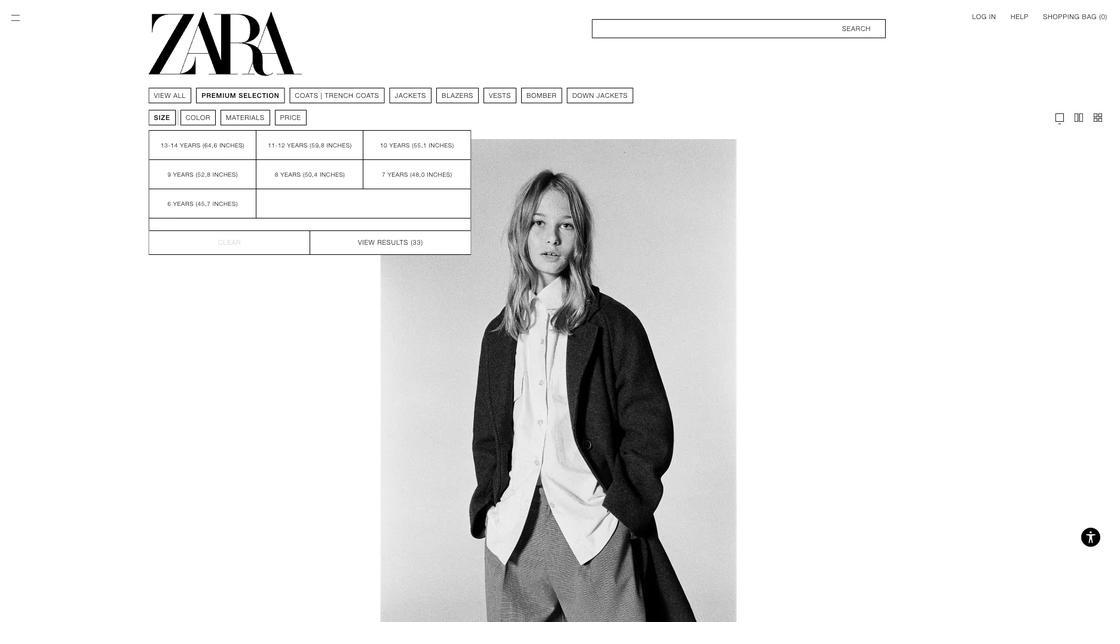 Task type: describe. For each thing, give the bounding box(es) containing it.
shopping bag ( 0 )
[[1043, 13, 1107, 20]]

12
[[278, 142, 285, 149]]

(48,0
[[410, 171, 425, 178]]

blazers
[[442, 92, 473, 99]]

log in
[[972, 13, 996, 20]]

search link
[[592, 19, 886, 38]]

inches) for 8 years (50,4 inches)
[[320, 171, 345, 178]]

premium selection
[[202, 92, 279, 99]]

13-14 years (64,6 inches)
[[161, 142, 245, 149]]

price button
[[275, 110, 306, 126]]

(33)
[[411, 239, 423, 247]]

search
[[842, 25, 871, 32]]

1 zoom change image from the left
[[1073, 112, 1085, 124]]

years right 12
[[287, 142, 308, 149]]

selection
[[239, 92, 279, 99]]

2 jackets from the left
[[597, 92, 628, 99]]

1 coats from the left
[[295, 92, 318, 99]]

clear button
[[149, 231, 310, 255]]

11-12 years (59,8 inches)
[[268, 142, 352, 149]]

view for view results (33)
[[358, 239, 375, 247]]

years for 6 years (45,7 inches)
[[173, 200, 194, 207]]

in
[[989, 13, 996, 20]]

help link
[[1011, 12, 1029, 22]]

)
[[1105, 13, 1107, 20]]

trench
[[325, 92, 354, 99]]

coats | trench coats
[[295, 92, 379, 99]]

down jackets link
[[572, 91, 628, 100]]

vests
[[489, 92, 511, 99]]

(55,1
[[412, 142, 427, 149]]

size button
[[149, 110, 176, 126]]

all
[[173, 92, 186, 99]]

years for 10 years (55,1 inches)
[[389, 142, 410, 149]]

view all
[[154, 92, 186, 99]]

years for 7 years (48,0 inches)
[[388, 171, 408, 178]]

accessibility image
[[1079, 526, 1103, 550]]

log in link
[[972, 12, 996, 22]]

0
[[1101, 13, 1105, 20]]

inches) for 7 years (48,0 inches)
[[427, 171, 452, 178]]

zara logo united states. go to homepage image
[[149, 12, 302, 76]]

bomber
[[527, 92, 557, 99]]

view for view all
[[154, 92, 171, 99]]

years for 9 years (52,8 inches)
[[173, 171, 194, 178]]

(64,6
[[203, 142, 217, 149]]

(50,4
[[303, 171, 318, 178]]

7
[[382, 171, 386, 178]]

coats | trench coats link
[[295, 91, 379, 100]]

|
[[321, 92, 323, 99]]

shopping
[[1043, 13, 1080, 20]]

years for 8 years (50,4 inches)
[[280, 171, 301, 178]]

inches) right (64,6
[[219, 142, 245, 149]]

Product search search field
[[592, 19, 886, 38]]



Task type: locate. For each thing, give the bounding box(es) containing it.
years right 7
[[388, 171, 408, 178]]

years right 6
[[173, 200, 194, 207]]

(52,8
[[196, 171, 211, 178]]

bomber link
[[527, 91, 557, 100]]

inches)
[[219, 142, 245, 149], [327, 142, 352, 149], [429, 142, 454, 149], [213, 171, 238, 178], [320, 171, 345, 178], [427, 171, 452, 178], [213, 200, 238, 207]]

vests link
[[489, 91, 511, 100]]

1 horizontal spatial jackets
[[597, 92, 628, 99]]

coats
[[295, 92, 318, 99], [356, 92, 379, 99]]

image 0 of long wool coat from zara image
[[380, 139, 737, 623]]

10 years (55,1 inches)
[[380, 142, 454, 149]]

13-
[[161, 142, 171, 149]]

price
[[280, 114, 301, 121]]

color
[[186, 114, 210, 121]]

2 zoom change image from the left
[[1092, 112, 1104, 124]]

premium
[[202, 92, 236, 99]]

(45,7
[[196, 200, 211, 207]]

view all link
[[154, 91, 186, 100]]

down jackets
[[572, 92, 628, 99]]

inches) right (52,8 on the left of page
[[213, 171, 238, 178]]

premium selection link
[[202, 91, 279, 100]]

years right the 9
[[173, 171, 194, 178]]

(
[[1099, 13, 1101, 20]]

help
[[1011, 13, 1029, 20]]

years
[[180, 142, 201, 149], [287, 142, 308, 149], [389, 142, 410, 149], [173, 171, 194, 178], [280, 171, 301, 178], [388, 171, 408, 178], [173, 200, 194, 207]]

coats left |
[[295, 92, 318, 99]]

1 horizontal spatial coats
[[356, 92, 379, 99]]

view
[[154, 92, 171, 99], [358, 239, 375, 247]]

open menu image
[[10, 12, 22, 24]]

jackets link
[[395, 91, 426, 100]]

1 jackets from the left
[[395, 92, 426, 99]]

years right the 8
[[280, 171, 301, 178]]

view left 'results'
[[358, 239, 375, 247]]

color button
[[180, 110, 216, 126]]

0 horizontal spatial view
[[154, 92, 171, 99]]

years right 14
[[180, 142, 201, 149]]

down
[[572, 92, 594, 99]]

0 status
[[1101, 13, 1105, 20]]

2 coats from the left
[[356, 92, 379, 99]]

view results (33)
[[358, 239, 423, 247]]

0 horizontal spatial jackets
[[395, 92, 426, 99]]

inches) for 9 years (52,8 inches)
[[213, 171, 238, 178]]

inches) for 10 years (55,1 inches)
[[429, 142, 454, 149]]

inches) right (45,7
[[213, 200, 238, 207]]

1 vertical spatial view
[[358, 239, 375, 247]]

jackets
[[395, 92, 426, 99], [597, 92, 628, 99]]

clear
[[218, 239, 241, 247]]

6
[[168, 200, 171, 207]]

9 years (52,8 inches)
[[168, 171, 238, 178]]

inches) right (55,1
[[429, 142, 454, 149]]

materials button
[[221, 110, 270, 126]]

11-
[[268, 142, 278, 149]]

jackets left 'blazers'
[[395, 92, 426, 99]]

14
[[171, 142, 178, 149]]

coats right trench
[[356, 92, 379, 99]]

size
[[154, 114, 170, 121]]

jackets right down
[[597, 92, 628, 99]]

0 horizontal spatial zoom change image
[[1073, 112, 1085, 124]]

blazers link
[[442, 91, 473, 100]]

8 years (50,4 inches)
[[275, 171, 345, 178]]

inches) right (48,0
[[427, 171, 452, 178]]

log
[[972, 13, 987, 20]]

zoom change image
[[1073, 112, 1085, 124], [1092, 112, 1104, 124]]

0 vertical spatial view
[[154, 92, 171, 99]]

inches) right (50,4
[[320, 171, 345, 178]]

results
[[377, 239, 408, 247]]

0 horizontal spatial coats
[[295, 92, 318, 99]]

bag
[[1082, 13, 1097, 20]]

1 horizontal spatial zoom change image
[[1092, 112, 1104, 124]]

9
[[168, 171, 171, 178]]

inches) for 6 years (45,7 inches)
[[213, 200, 238, 207]]

6 years (45,7 inches)
[[168, 200, 238, 207]]

(59,8
[[310, 142, 325, 149]]

1 horizontal spatial view
[[358, 239, 375, 247]]

view left all
[[154, 92, 171, 99]]

8
[[275, 171, 278, 178]]

inches) right the '(59,8'
[[327, 142, 352, 149]]

10
[[380, 142, 387, 149]]

years right 10
[[389, 142, 410, 149]]

materials
[[226, 114, 265, 121]]

7 years (48,0 inches)
[[382, 171, 452, 178]]

zoom change image
[[1054, 112, 1066, 124]]



Task type: vqa. For each thing, say whether or not it's contained in the screenshot.
DINING
no



